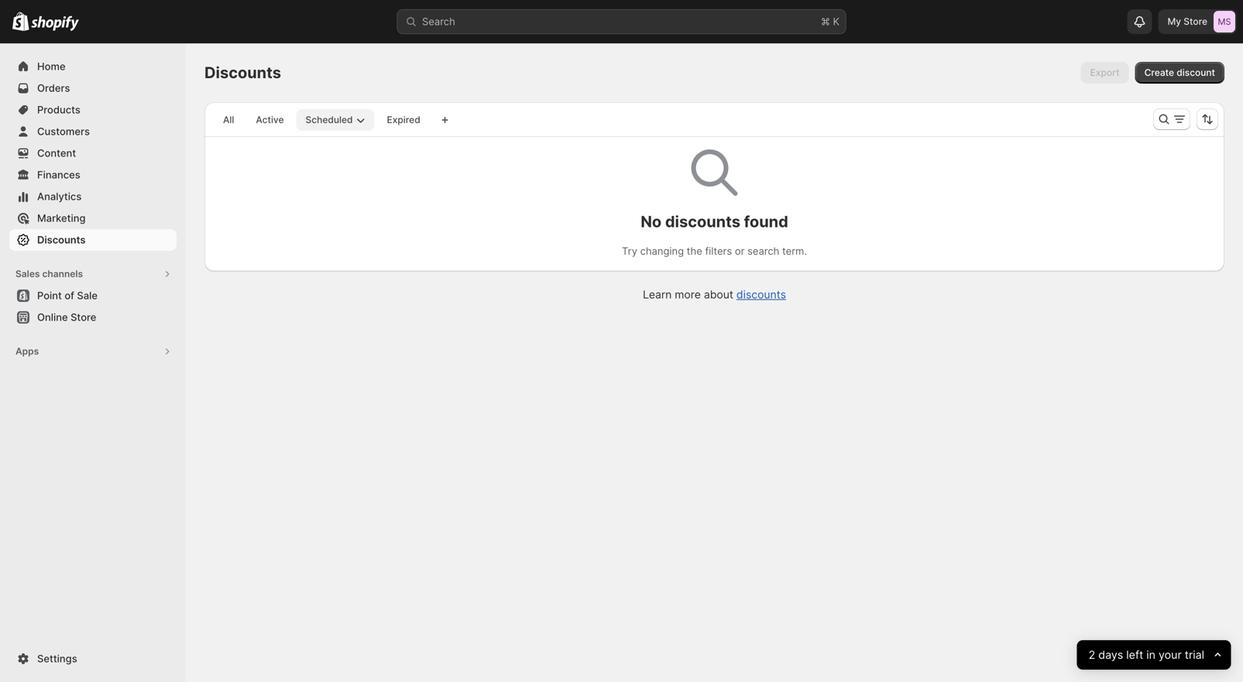 Task type: vqa. For each thing, say whether or not it's contained in the screenshot.
leftmost Store
yes



Task type: locate. For each thing, give the bounding box(es) containing it.
create discount button
[[1136, 62, 1225, 84]]

0 horizontal spatial discounts
[[37, 234, 86, 246]]

discounts right about at top right
[[737, 288, 787, 301]]

about
[[704, 288, 734, 301]]

discounts up the at the right top
[[666, 212, 741, 231]]

changing
[[641, 245, 684, 257]]

finances
[[37, 169, 80, 181]]

sales channels
[[16, 269, 83, 280]]

create
[[1145, 67, 1175, 78]]

expired
[[387, 114, 421, 126]]

0 vertical spatial discounts
[[666, 212, 741, 231]]

⌘
[[822, 16, 831, 28]]

point of sale button
[[0, 285, 186, 307]]

discounts link
[[737, 288, 787, 301]]

sales channels button
[[9, 264, 177, 285]]

the
[[687, 245, 703, 257]]

analytics
[[37, 191, 82, 203]]

customers link
[[9, 121, 177, 143]]

store
[[1184, 16, 1208, 27], [71, 312, 96, 324]]

store down sale
[[71, 312, 96, 324]]

orders link
[[9, 78, 177, 99]]

sales
[[16, 269, 40, 280]]

finances link
[[9, 164, 177, 186]]

export button
[[1082, 62, 1130, 84]]

trial
[[1185, 649, 1205, 662]]

0 vertical spatial discounts
[[205, 63, 281, 82]]

0 vertical spatial store
[[1184, 16, 1208, 27]]

search
[[422, 16, 456, 28]]

my store
[[1168, 16, 1208, 27]]

no discounts found
[[641, 212, 789, 231]]

discounts
[[205, 63, 281, 82], [37, 234, 86, 246]]

tab list
[[211, 109, 433, 131]]

1 vertical spatial store
[[71, 312, 96, 324]]

point of sale link
[[9, 285, 177, 307]]

discount
[[1178, 67, 1216, 78]]

store right my
[[1184, 16, 1208, 27]]

store inside button
[[71, 312, 96, 324]]

0 horizontal spatial store
[[71, 312, 96, 324]]

marketing
[[37, 212, 86, 224]]

discounts down marketing
[[37, 234, 86, 246]]

discounts up all on the left top of the page
[[205, 63, 281, 82]]

sale
[[77, 290, 98, 302]]

tab list containing all
[[211, 109, 433, 131]]

discounts
[[666, 212, 741, 231], [737, 288, 787, 301]]

no
[[641, 212, 662, 231]]

scheduled button
[[297, 109, 375, 131]]

0 horizontal spatial shopify image
[[12, 12, 29, 31]]

1 horizontal spatial store
[[1184, 16, 1208, 27]]

online store button
[[0, 307, 186, 329]]

store for my store
[[1184, 16, 1208, 27]]

my
[[1168, 16, 1182, 27]]

shopify image
[[12, 12, 29, 31], [31, 16, 79, 31]]

all link
[[214, 109, 244, 131]]

apps
[[16, 346, 39, 357]]

scheduled
[[306, 114, 353, 126]]



Task type: describe. For each thing, give the bounding box(es) containing it.
home
[[37, 60, 66, 72]]

expired link
[[378, 109, 430, 131]]

1 vertical spatial discounts
[[737, 288, 787, 301]]

2 days left in your trial button
[[1078, 641, 1232, 670]]

or
[[735, 245, 745, 257]]

marketing link
[[9, 208, 177, 229]]

1 horizontal spatial shopify image
[[31, 16, 79, 31]]

create discount
[[1145, 67, 1216, 78]]

search
[[748, 245, 780, 257]]

1 vertical spatial discounts
[[37, 234, 86, 246]]

⌘ k
[[822, 16, 840, 28]]

store for online store
[[71, 312, 96, 324]]

discounts link
[[9, 229, 177, 251]]

days
[[1099, 649, 1124, 662]]

point
[[37, 290, 62, 302]]

try
[[622, 245, 638, 257]]

term.
[[783, 245, 808, 257]]

in
[[1147, 649, 1156, 662]]

products link
[[9, 99, 177, 121]]

my store image
[[1215, 11, 1236, 33]]

try changing the filters or search term.
[[622, 245, 808, 257]]

2 days left in your trial
[[1089, 649, 1205, 662]]

left
[[1127, 649, 1144, 662]]

k
[[834, 16, 840, 28]]

active
[[256, 114, 284, 126]]

products
[[37, 104, 80, 116]]

export
[[1091, 67, 1120, 78]]

settings link
[[9, 649, 177, 670]]

online store link
[[9, 307, 177, 329]]

empty search results image
[[692, 150, 738, 196]]

online
[[37, 312, 68, 324]]

learn
[[643, 288, 672, 301]]

settings
[[37, 653, 77, 665]]

active link
[[247, 109, 293, 131]]

channels
[[42, 269, 83, 280]]

analytics link
[[9, 186, 177, 208]]

of
[[65, 290, 74, 302]]

2
[[1089, 649, 1096, 662]]

apps button
[[9, 341, 177, 363]]

content link
[[9, 143, 177, 164]]

filters
[[706, 245, 733, 257]]

1 horizontal spatial discounts
[[205, 63, 281, 82]]

found
[[745, 212, 789, 231]]

customers
[[37, 126, 90, 138]]

orders
[[37, 82, 70, 94]]

all
[[223, 114, 234, 126]]

point of sale
[[37, 290, 98, 302]]

content
[[37, 147, 76, 159]]

home link
[[9, 56, 177, 78]]

learn more about discounts
[[643, 288, 787, 301]]

your
[[1159, 649, 1182, 662]]

online store
[[37, 312, 96, 324]]

more
[[675, 288, 701, 301]]



